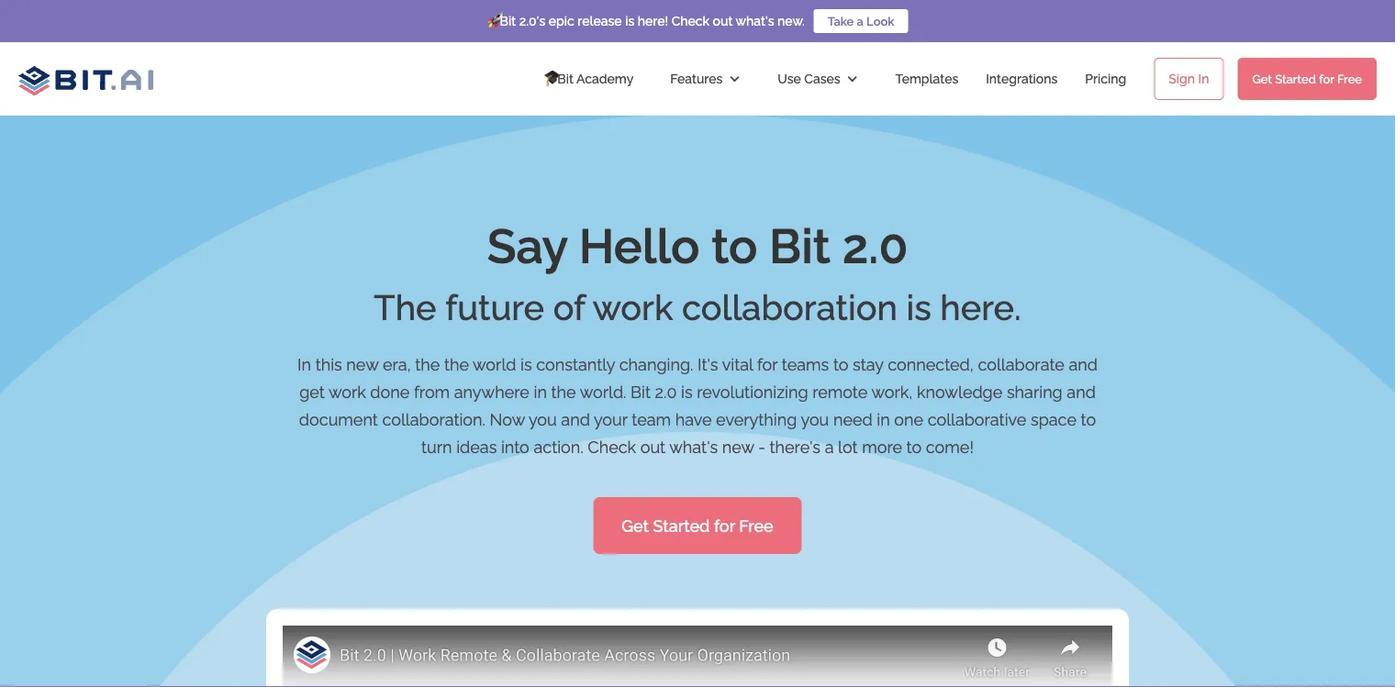 Task type: describe. For each thing, give the bounding box(es) containing it.
take
[[828, 14, 854, 28]]

🎓bit
[[545, 71, 574, 86]]

done
[[370, 382, 410, 402]]

🎓bit academy
[[545, 71, 634, 86]]

use cases button
[[760, 51, 877, 107]]

more
[[862, 438, 903, 457]]

1 horizontal spatial the
[[444, 355, 469, 374]]

🎓bit academy link
[[526, 51, 652, 107]]

1 horizontal spatial in
[[877, 410, 890, 429]]

hello
[[579, 218, 700, 274]]

pricing link
[[1067, 51, 1145, 107]]

features button
[[652, 51, 760, 107]]

turn
[[421, 438, 452, 457]]

0 vertical spatial out
[[713, 13, 733, 28]]

2.0's
[[519, 13, 546, 28]]

2 you from the left
[[801, 410, 829, 429]]

integrations
[[986, 71, 1058, 86]]

cases
[[805, 71, 841, 86]]

sign
[[1169, 71, 1196, 86]]

1 you from the left
[[529, 410, 557, 429]]

academy
[[577, 71, 634, 86]]

from
[[414, 382, 450, 402]]

work inside "in this new era, the the world is constantly changing. it's vital for teams to stay connected, collaborate and get work done from anywhere in the world. bit 2.0 is revolutionizing remote work, knowledge sharing and document collaboration. now you and your team have everything you need in one collaborative space to turn ideas into action. check out what's new - there's a lot more to come!"
[[329, 382, 366, 402]]

is up connected,
[[907, 288, 932, 329]]

anywhere
[[454, 382, 530, 402]]

check inside banner
[[672, 13, 710, 28]]

one
[[895, 410, 924, 429]]

team
[[632, 410, 671, 429]]

1 horizontal spatial in
[[1199, 71, 1210, 86]]

remote
[[813, 382, 868, 402]]

world
[[473, 355, 516, 374]]

navigation containing 🎓bit academy
[[526, 51, 1396, 107]]

changing.
[[620, 355, 694, 374]]

0 horizontal spatial started
[[653, 516, 710, 536]]

need
[[834, 410, 873, 429]]

1 vertical spatial free
[[739, 516, 774, 536]]

ideas
[[456, 438, 497, 457]]

what's inside "in this new era, the the world is constantly changing. it's vital for teams to stay connected, collaborate and get work done from anywhere in the world. bit 2.0 is revolutionizing remote work, knowledge sharing and document collaboration. now you and your team have everything you need in one collaborative space to turn ideas into action. check out what's new - there's a lot more to come!"
[[670, 438, 718, 457]]

bit inside "in this new era, the the world is constantly changing. it's vital for teams to stay connected, collaborate and get work done from anywhere in the world. bit 2.0 is revolutionizing remote work, knowledge sharing and document collaboration. now you and your team have everything you need in one collaborative space to turn ideas into action. check out what's new - there's a lot more to come!"
[[631, 382, 651, 402]]

get
[[299, 382, 325, 402]]

space
[[1031, 410, 1077, 429]]

0 horizontal spatial get started for free
[[622, 516, 774, 536]]

vital
[[722, 355, 753, 374]]

collaboration
[[682, 288, 898, 329]]

now
[[490, 410, 525, 429]]

features
[[671, 71, 723, 86]]

check inside "in this new era, the the world is constantly changing. it's vital for teams to stay connected, collaborate and get work done from anywhere in the world. bit 2.0 is revolutionizing remote work, knowledge sharing and document collaboration. now you and your team have everything you need in one collaborative space to turn ideas into action. check out what's new - there's a lot more to come!"
[[588, 438, 636, 457]]

this
[[316, 355, 342, 374]]

is up have
[[681, 382, 693, 402]]

out inside "in this new era, the the world is constantly changing. it's vital for teams to stay connected, collaborate and get work done from anywhere in the world. bit 2.0 is revolutionizing remote work, knowledge sharing and document collaboration. now you and your team have everything you need in one collaborative space to turn ideas into action. check out what's new - there's a lot more to come!"
[[641, 438, 666, 457]]

collaborate
[[978, 355, 1065, 374]]

release
[[578, 13, 622, 28]]

2 vertical spatial for
[[714, 516, 735, 536]]

0 vertical spatial what's
[[736, 13, 775, 28]]

1 horizontal spatial work
[[593, 288, 673, 329]]

0 horizontal spatial get started for free link
[[593, 498, 802, 555]]

there's
[[770, 438, 821, 457]]

pricing
[[1086, 71, 1127, 86]]

for inside "in this new era, the the world is constantly changing. it's vital for teams to stay connected, collaborate and get work done from anywhere in the world. bit 2.0 is revolutionizing remote work, knowledge sharing and document collaboration. now you and your team have everything you need in one collaborative space to turn ideas into action. check out what's new - there's a lot more to come!"
[[757, 355, 778, 374]]

everything
[[716, 410, 797, 429]]

have
[[675, 410, 712, 429]]

2.0 inside "in this new era, the the world is constantly changing. it's vital for teams to stay connected, collaborate and get work done from anywhere in the world. bit 2.0 is revolutionizing remote work, knowledge sharing and document collaboration. now you and your team have everything you need in one collaborative space to turn ideas into action. check out what's new - there's a lot more to come!"
[[655, 382, 677, 402]]

to up the future of work collaboration is here.
[[712, 218, 758, 274]]

templates
[[896, 71, 959, 86]]

1 horizontal spatial get started for free link
[[1238, 58, 1377, 100]]

action.
[[534, 438, 584, 457]]

say hello to bit 2.0
[[487, 218, 908, 274]]



Task type: locate. For each thing, give the bounding box(es) containing it.
what's
[[736, 13, 775, 28], [670, 438, 718, 457]]

1 horizontal spatial free
[[1338, 72, 1363, 86]]

0 horizontal spatial in
[[298, 355, 311, 374]]

banner
[[0, 0, 1396, 116]]

get started for free
[[1253, 72, 1363, 86], [622, 516, 774, 536]]

the
[[374, 288, 437, 329]]

0 horizontal spatial free
[[739, 516, 774, 536]]

into
[[501, 438, 530, 457]]

a
[[857, 14, 864, 28], [825, 438, 834, 457]]

1 vertical spatial started
[[653, 516, 710, 536]]

connected,
[[888, 355, 974, 374]]

here.
[[941, 288, 1022, 329]]

0 vertical spatial a
[[857, 14, 864, 28]]

0 vertical spatial in
[[1199, 71, 1210, 86]]

in left one
[[877, 410, 890, 429]]

sign in link
[[1154, 58, 1224, 100]]

work
[[593, 288, 673, 329], [329, 382, 366, 402]]

🚀bit
[[487, 13, 516, 28]]

1 vertical spatial bit
[[631, 382, 651, 402]]

1 vertical spatial and
[[1067, 382, 1096, 402]]

0 horizontal spatial new
[[346, 355, 379, 374]]

check down your
[[588, 438, 636, 457]]

in right sign
[[1199, 71, 1210, 86]]

1 vertical spatial 2.0
[[655, 382, 677, 402]]

check
[[672, 13, 710, 28], [588, 438, 636, 457]]

knowledge
[[917, 382, 1003, 402]]

0 vertical spatial for
[[1320, 72, 1335, 86]]

it's
[[698, 355, 719, 374]]

banner containing 🚀bit 2.0's epic release is here! check out what's new.
[[0, 0, 1396, 116]]

1 vertical spatial get started for free
[[622, 516, 774, 536]]

what's down have
[[670, 438, 718, 457]]

1 horizontal spatial a
[[857, 14, 864, 28]]

bit up collaboration
[[770, 218, 831, 274]]

constantly
[[536, 355, 615, 374]]

to right space
[[1081, 410, 1096, 429]]

sign in
[[1169, 71, 1210, 86]]

in inside "in this new era, the the world is constantly changing. it's vital for teams to stay connected, collaborate and get work done from anywhere in the world. bit 2.0 is revolutionizing remote work, knowledge sharing and document collaboration. now you and your team have everything you need in one collaborative space to turn ideas into action. check out what's new - there's a lot more to come!"
[[298, 355, 311, 374]]

0 horizontal spatial you
[[529, 410, 557, 429]]

a inside take a look link
[[857, 14, 864, 28]]

document
[[299, 410, 378, 429]]

0 horizontal spatial the
[[415, 355, 440, 374]]

0 vertical spatial work
[[593, 288, 673, 329]]

in down constantly
[[534, 382, 547, 402]]

epic
[[549, 13, 575, 28]]

you up action.
[[529, 410, 557, 429]]

a right take
[[857, 14, 864, 28]]

0 vertical spatial get started for free
[[1253, 72, 1363, 86]]

use
[[778, 71, 801, 86]]

2.0
[[843, 218, 908, 274], [655, 382, 677, 402]]

to down one
[[907, 438, 922, 457]]

collaboration.
[[382, 410, 486, 429]]

is
[[625, 13, 635, 28], [907, 288, 932, 329], [521, 355, 532, 374], [681, 382, 693, 402]]

and up action.
[[561, 410, 590, 429]]

and
[[1069, 355, 1098, 374], [1067, 382, 1096, 402], [561, 410, 590, 429]]

0 horizontal spatial what's
[[670, 438, 718, 457]]

2 horizontal spatial the
[[551, 382, 576, 402]]

come!
[[926, 438, 974, 457]]

0 horizontal spatial in
[[534, 382, 547, 402]]

is right world
[[521, 355, 532, 374]]

out up dropdown toggle icon
[[713, 13, 733, 28]]

and up space
[[1067, 382, 1096, 402]]

dropdown toggle image
[[846, 73, 859, 85]]

1 vertical spatial in
[[298, 355, 311, 374]]

-
[[759, 438, 766, 457]]

navigation
[[526, 51, 1396, 107]]

teams
[[782, 355, 829, 374]]

here!
[[638, 13, 669, 28]]

0 horizontal spatial 2.0
[[655, 382, 677, 402]]

a left lot
[[825, 438, 834, 457]]

0 vertical spatial new
[[346, 355, 379, 374]]

get started for free link
[[1238, 58, 1377, 100], [593, 498, 802, 555]]

1 horizontal spatial bit
[[770, 218, 831, 274]]

1 horizontal spatial check
[[672, 13, 710, 28]]

and right the collaborate
[[1069, 355, 1098, 374]]

a inside "in this new era, the the world is constantly changing. it's vital for teams to stay connected, collaborate and get work done from anywhere in the world. bit 2.0 is revolutionizing remote work, knowledge sharing and document collaboration. now you and your team have everything you need in one collaborative space to turn ideas into action. check out what's new - there's a lot more to come!"
[[825, 438, 834, 457]]

collaborative
[[928, 410, 1027, 429]]

work,
[[872, 382, 913, 402]]

1 horizontal spatial 2.0
[[843, 218, 908, 274]]

1 horizontal spatial get
[[1253, 72, 1273, 86]]

1 vertical spatial work
[[329, 382, 366, 402]]

integrations link
[[977, 51, 1067, 107]]

era,
[[383, 355, 411, 374]]

in this new era, the the world is constantly changing. it's vital for teams to stay connected, collaborate and get work done from anywhere in the world. bit 2.0 is revolutionizing remote work, knowledge sharing and document collaboration. now you and your team have everything you need in one collaborative space to turn ideas into action. check out what's new - there's a lot more to come!
[[298, 355, 1098, 457]]

work up the document
[[329, 382, 366, 402]]

dropdown toggle image
[[728, 73, 741, 85]]

world.
[[580, 382, 627, 402]]

sharing
[[1007, 382, 1063, 402]]

2 vertical spatial and
[[561, 410, 590, 429]]

revolutionizing
[[697, 382, 809, 402]]

1 vertical spatial what's
[[670, 438, 718, 457]]

of
[[553, 288, 585, 329]]

you up there's
[[801, 410, 829, 429]]

1 vertical spatial out
[[641, 438, 666, 457]]

for
[[1320, 72, 1335, 86], [757, 355, 778, 374], [714, 516, 735, 536]]

the future of work collaboration is here.
[[374, 288, 1022, 329]]

1 horizontal spatial for
[[757, 355, 778, 374]]

future
[[445, 288, 545, 329]]

lot
[[838, 438, 858, 457]]

in
[[534, 382, 547, 402], [877, 410, 890, 429]]

0 horizontal spatial bit
[[631, 382, 651, 402]]

1 horizontal spatial out
[[713, 13, 733, 28]]

new
[[346, 355, 379, 374], [722, 438, 755, 457]]

get
[[1253, 72, 1273, 86], [622, 516, 649, 536]]

0 vertical spatial and
[[1069, 355, 1098, 374]]

out down 'team'
[[641, 438, 666, 457]]

1 vertical spatial get started for free link
[[593, 498, 802, 555]]

free
[[1338, 72, 1363, 86], [739, 516, 774, 536]]

check right here!
[[672, 13, 710, 28]]

say
[[487, 218, 567, 274]]

1 horizontal spatial started
[[1276, 72, 1317, 86]]

started
[[1276, 72, 1317, 86], [653, 516, 710, 536]]

new left - at the right bottom of page
[[722, 438, 755, 457]]

1 vertical spatial new
[[722, 438, 755, 457]]

take a look link
[[814, 9, 908, 33]]

1 horizontal spatial new
[[722, 438, 755, 457]]

1 vertical spatial a
[[825, 438, 834, 457]]

0 vertical spatial get started for free link
[[1238, 58, 1377, 100]]

is left here!
[[625, 13, 635, 28]]

1 horizontal spatial what's
[[736, 13, 775, 28]]

0 vertical spatial in
[[534, 382, 547, 402]]

1 vertical spatial for
[[757, 355, 778, 374]]

0 vertical spatial started
[[1276, 72, 1317, 86]]

0 horizontal spatial out
[[641, 438, 666, 457]]

new.
[[778, 13, 805, 28]]

in left this
[[298, 355, 311, 374]]

take a look
[[828, 14, 895, 28]]

use cases
[[778, 71, 841, 86]]

what's left new.
[[736, 13, 775, 28]]

bit logo image
[[18, 61, 153, 96]]

you
[[529, 410, 557, 429], [801, 410, 829, 429]]

work up changing.
[[593, 288, 673, 329]]

the
[[415, 355, 440, 374], [444, 355, 469, 374], [551, 382, 576, 402]]

out
[[713, 13, 733, 28], [641, 438, 666, 457]]

0 vertical spatial 2.0
[[843, 218, 908, 274]]

1 vertical spatial get
[[622, 516, 649, 536]]

0 vertical spatial get
[[1253, 72, 1273, 86]]

0 vertical spatial bit
[[770, 218, 831, 274]]

to
[[712, 218, 758, 274], [834, 355, 849, 374], [1081, 410, 1096, 429], [907, 438, 922, 457]]

stay
[[853, 355, 884, 374]]

1 horizontal spatial get started for free
[[1253, 72, 1363, 86]]

0 horizontal spatial check
[[588, 438, 636, 457]]

bit
[[770, 218, 831, 274], [631, 382, 651, 402]]

1 horizontal spatial you
[[801, 410, 829, 429]]

your
[[594, 410, 628, 429]]

0 horizontal spatial work
[[329, 382, 366, 402]]

1 vertical spatial check
[[588, 438, 636, 457]]

2 horizontal spatial for
[[1320, 72, 1335, 86]]

bit up 'team'
[[631, 382, 651, 402]]

to left stay
[[834, 355, 849, 374]]

0 horizontal spatial for
[[714, 516, 735, 536]]

new right this
[[346, 355, 379, 374]]

0 vertical spatial free
[[1338, 72, 1363, 86]]

in
[[1199, 71, 1210, 86], [298, 355, 311, 374]]

0 horizontal spatial get
[[622, 516, 649, 536]]

🚀bit 2.0's epic release is here! check out what's new.
[[487, 13, 805, 28]]

0 vertical spatial check
[[672, 13, 710, 28]]

look
[[867, 14, 895, 28]]

0 horizontal spatial a
[[825, 438, 834, 457]]

templates link
[[877, 51, 977, 107]]

1 vertical spatial in
[[877, 410, 890, 429]]



Task type: vqa. For each thing, say whether or not it's contained in the screenshot.
document
yes



